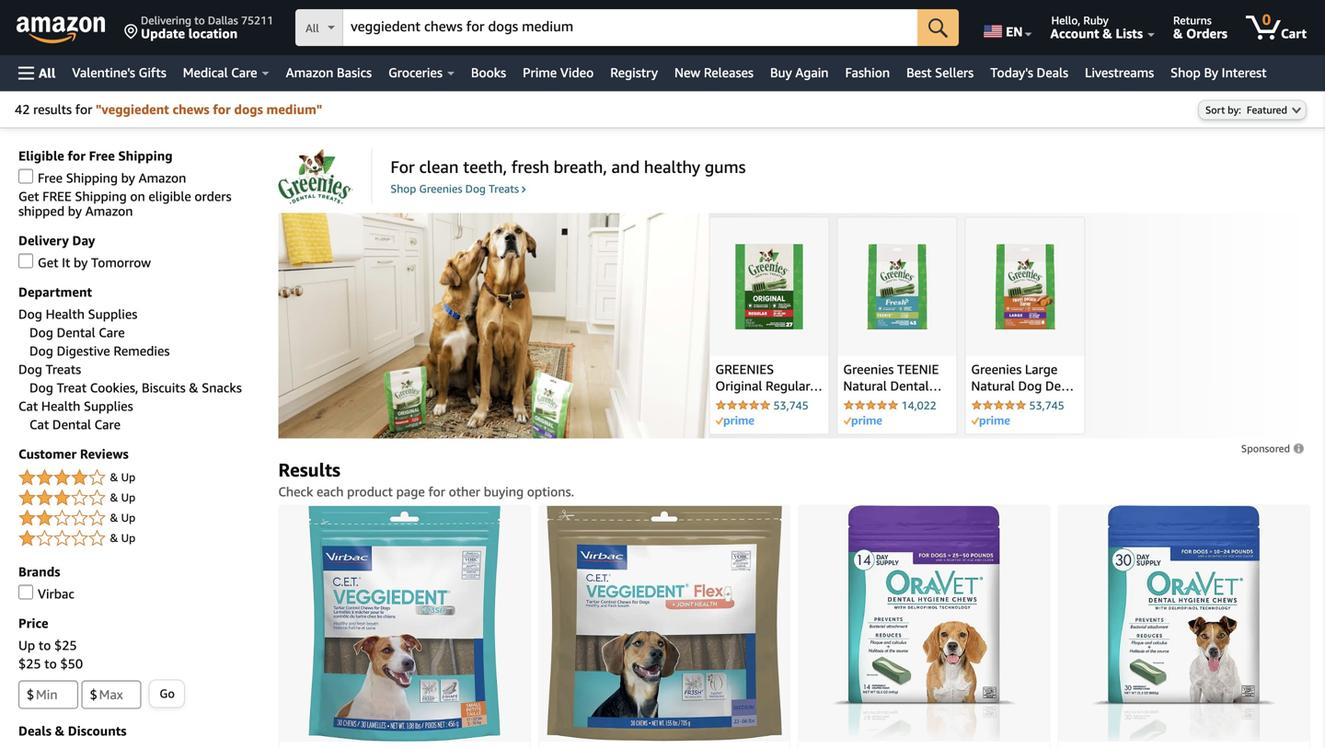 Task type: locate. For each thing, give the bounding box(es) containing it.
greenies down clean
[[419, 182, 462, 195]]

75211
[[241, 14, 273, 27]]

eligible for prime. image down greenies large natural dog de… on the right of the page
[[971, 416, 1010, 427]]

2 checkbox image from the top
[[18, 253, 33, 268]]

$25
[[54, 638, 77, 653], [18, 656, 41, 671]]

virbac link
[[18, 585, 74, 601]]

up down 3 stars & up element
[[121, 511, 135, 524]]

1 vertical spatial by
[[68, 203, 82, 219]]

by up day
[[68, 203, 82, 219]]

3 & up link from the top
[[18, 508, 260, 530]]

hello, ruby
[[1051, 14, 1109, 27]]

buying
[[484, 484, 524, 499]]

0 vertical spatial supplies
[[88, 306, 137, 322]]

0 horizontal spatial 53,745
[[774, 399, 809, 412]]

for
[[391, 157, 415, 177]]

Max text field
[[82, 681, 141, 709]]

0 horizontal spatial deals
[[18, 723, 52, 738]]

& up link down 3 stars & up element
[[18, 528, 260, 550]]

& up down 2 stars & up element
[[110, 531, 135, 544]]

free
[[42, 189, 72, 204]]

deals right today's
[[1037, 65, 1068, 80]]

free shipping by amazon get free shipping on eligible orders shipped by amazon
[[18, 170, 231, 219]]

1 horizontal spatial deals
[[1037, 65, 1068, 80]]

53,745 down "regular…"
[[774, 399, 809, 412]]

livestreams link
[[1077, 60, 1162, 86]]

up
[[121, 471, 135, 484], [121, 491, 135, 504], [121, 511, 135, 524], [121, 531, 135, 544], [18, 638, 35, 653]]

medical
[[183, 65, 228, 80]]

for
[[75, 102, 92, 117], [213, 102, 231, 117], [68, 148, 86, 163], [428, 484, 445, 499]]

1 vertical spatial $25
[[18, 656, 41, 671]]

supplies down cookies,
[[84, 398, 133, 414]]

53,745 link down greenies large natural dog de… link
[[971, 399, 1079, 412]]

eligible for prime. image for greenies teenie natural dental…
[[843, 416, 882, 427]]

up up 3 stars & up element
[[121, 471, 135, 484]]

eligible for prime. image down 14,022 link
[[843, 416, 882, 427]]

amazon
[[286, 65, 333, 80], [139, 170, 186, 185], [85, 203, 133, 219]]

and
[[612, 157, 640, 177]]

1 vertical spatial cat
[[29, 417, 49, 432]]

natural left de… on the right bottom of page
[[971, 378, 1015, 394]]

& up link up 1 star & up element
[[18, 487, 260, 509]]

greenies inside greenies teenie natural dental…
[[843, 362, 894, 377]]

53,745 for large
[[1029, 399, 1065, 412]]

1 vertical spatial deals
[[18, 723, 52, 738]]

for right 'page'
[[428, 484, 445, 499]]

& down 3 stars & up element
[[110, 511, 118, 524]]

care up dogs
[[231, 65, 257, 80]]

other
[[449, 484, 480, 499]]

orders
[[1186, 26, 1228, 41]]

eligible for free shipping
[[18, 148, 173, 163]]

1 horizontal spatial all
[[306, 22, 319, 35]]

ruby
[[1084, 14, 1109, 27]]

large
[[1025, 362, 1058, 377]]

& up up 3 stars & up element
[[110, 471, 135, 484]]

53,745 link
[[715, 399, 823, 412], [971, 399, 1079, 412]]

0 horizontal spatial eligible for prime. image
[[843, 416, 882, 427]]

1 vertical spatial shop
[[391, 182, 416, 195]]

2 eligible for prime. image from the left
[[971, 416, 1010, 427]]

treats up treat
[[46, 362, 81, 377]]

0 vertical spatial care
[[231, 65, 257, 80]]

cat down dog treats link
[[18, 398, 38, 414]]

care inside navigation navigation
[[231, 65, 257, 80]]

each
[[317, 484, 344, 499]]

shipping left on
[[75, 189, 127, 204]]

1 53,745 link from the left
[[715, 399, 823, 412]]

shipping up on
[[118, 148, 173, 163]]

0 vertical spatial deals
[[1037, 65, 1068, 80]]

0 vertical spatial free
[[89, 148, 115, 163]]

1 horizontal spatial amazon
[[139, 170, 186, 185]]

4 & up from the top
[[110, 531, 135, 544]]

0 horizontal spatial all
[[39, 65, 56, 81]]

buy again
[[770, 65, 829, 80]]

0 vertical spatial amazon
[[286, 65, 333, 80]]

health up dog dental care link
[[46, 306, 85, 322]]

shop for shop by interest
[[1171, 65, 1201, 80]]

video
[[560, 65, 594, 80]]

1 vertical spatial amazon
[[139, 170, 186, 185]]

amazon up day
[[85, 203, 133, 219]]

$ up discounts
[[90, 687, 97, 702]]

4 & up link from the top
[[18, 528, 260, 550]]

eligible
[[18, 148, 64, 163]]

1 natural from the left
[[843, 378, 887, 394]]

amazon basics
[[286, 65, 372, 80]]

shop down for
[[391, 182, 416, 195]]

natural up 14,022 link
[[843, 378, 887, 394]]

original
[[715, 378, 762, 394]]

2 horizontal spatial greenies
[[971, 362, 1022, 377]]

for right eligible on the left of the page
[[68, 148, 86, 163]]

dog inside greenies large natural dog de…
[[1018, 378, 1042, 394]]

free inside free shipping by amazon get free shipping on eligible orders shipped by amazon
[[38, 170, 63, 185]]

eligible
[[149, 189, 191, 204]]

by up on
[[121, 170, 135, 185]]

free up free shipping by amazon get free shipping on eligible orders shipped by amazon
[[89, 148, 115, 163]]

& up
[[110, 471, 135, 484], [110, 491, 135, 504], [110, 511, 135, 524], [110, 531, 135, 544]]

to for delivering
[[194, 14, 205, 27]]

checkbox image inside virbac link
[[18, 585, 33, 600]]

breath,
[[554, 157, 607, 177]]

1 vertical spatial treats
[[46, 362, 81, 377]]

2 vertical spatial shipping
[[75, 189, 127, 204]]

2 vertical spatial by
[[74, 255, 88, 270]]

1 horizontal spatial 53,745 link
[[971, 399, 1079, 412]]

to
[[194, 14, 205, 27], [39, 638, 51, 653], [44, 656, 57, 671]]

0 vertical spatial shop
[[1171, 65, 1201, 80]]

to left dallas
[[194, 14, 205, 27]]

treats
[[489, 182, 522, 195], [46, 362, 81, 377]]

get
[[18, 189, 39, 204], [38, 255, 58, 270]]

dental down the "cat health supplies" link
[[52, 417, 91, 432]]

eligible for prime. image
[[715, 416, 754, 427]]

&
[[1103, 26, 1112, 41], [1173, 26, 1183, 41], [189, 380, 198, 395], [110, 471, 118, 484], [110, 491, 118, 504], [110, 511, 118, 524], [110, 531, 118, 544], [55, 723, 64, 738]]

results check each product page for other buying options.
[[278, 459, 574, 499]]

care up dog digestive remedies link
[[99, 325, 125, 340]]

discounts
[[68, 723, 127, 738]]

& up link up 2 stars & up element
[[18, 467, 260, 489]]

natural inside greenies teenie natural dental…
[[843, 378, 887, 394]]

2 $ from the left
[[90, 687, 97, 702]]

& up for second & up link
[[110, 491, 135, 504]]

for inside the results check each product page for other buying options.
[[428, 484, 445, 499]]

checkbox image inside get it by tomorrow link
[[18, 253, 33, 268]]

sponsored ad - virbac c.e.t. veggiedent flex tartar control chews for dogs - medium image
[[546, 506, 782, 741]]

care up reviews
[[94, 417, 121, 432]]

shop left by
[[1171, 65, 1201, 80]]

checkbox image
[[18, 169, 33, 184], [18, 253, 33, 268], [18, 585, 33, 600]]

it
[[62, 255, 70, 270]]

checkbox image down brands
[[18, 585, 33, 600]]

1 horizontal spatial natural
[[971, 378, 1015, 394]]

greenies up 14,022 link
[[843, 362, 894, 377]]

0 horizontal spatial free
[[38, 170, 63, 185]]

53,745 link down "greenies original regular…" 'link'
[[715, 399, 823, 412]]

0 vertical spatial treats
[[489, 182, 522, 195]]

greenies inside greenies large natural dog de…
[[971, 362, 1022, 377]]

0 horizontal spatial amazon
[[85, 203, 133, 219]]

by right the it
[[74, 255, 88, 270]]

0 vertical spatial by
[[121, 170, 135, 185]]

& left lists
[[1103, 26, 1112, 41]]

day
[[72, 233, 95, 248]]

featured
[[1247, 104, 1287, 116]]

shipping
[[118, 148, 173, 163], [66, 170, 118, 185], [75, 189, 127, 204]]

2 53,745 from the left
[[1029, 399, 1065, 412]]

de…
[[1045, 378, 1074, 394]]

shipping down eligible for free shipping
[[66, 170, 118, 185]]

1 checkbox image from the top
[[18, 169, 33, 184]]

sort by: featured
[[1206, 104, 1287, 116]]

supplies
[[88, 306, 137, 322], [84, 398, 133, 414]]

medical care link
[[175, 60, 278, 86]]

0 horizontal spatial $25
[[18, 656, 41, 671]]

returns
[[1173, 14, 1212, 27]]

2 & up link from the top
[[18, 487, 260, 509]]

eligible for prime. image for greenies large natural dog de…
[[971, 416, 1010, 427]]

checkbox image for delivery
[[18, 253, 33, 268]]

up for 4 stars & up element
[[121, 471, 135, 484]]

sponsored ad - oravet dental chews for dogs, oral care and hygiene chews (medium dogs, 25-50 lbs.) purple pouch, 14 count image
[[833, 506, 1016, 742]]

health
[[46, 306, 85, 322], [41, 398, 80, 414]]

3 & up from the top
[[110, 511, 135, 524]]

to inside delivering to dallas 75211 update location
[[194, 14, 205, 27]]

checkbox image down delivery
[[18, 253, 33, 268]]

eligible for prime. image
[[843, 416, 882, 427], [971, 416, 1010, 427]]

shop inside navigation navigation
[[1171, 65, 1201, 80]]

& left orders
[[1173, 26, 1183, 41]]

biscuits
[[142, 380, 186, 395]]

1 horizontal spatial greenies
[[843, 362, 894, 377]]

supplies up dog digestive remedies link
[[88, 306, 137, 322]]

all inside search box
[[306, 22, 319, 35]]

$
[[27, 687, 34, 702], [90, 687, 97, 702]]

0 vertical spatial all
[[306, 22, 319, 35]]

1 vertical spatial get
[[38, 255, 58, 270]]

1 53,745 from the left
[[774, 399, 809, 412]]

0 horizontal spatial treats
[[46, 362, 81, 377]]

treats inside department dog health supplies dog dental care dog digestive remedies dog treats dog treat cookies, biscuits & snacks cat health supplies cat dental care
[[46, 362, 81, 377]]

2 53,745 link from the left
[[971, 399, 1079, 412]]

& up down 3 stars & up element
[[110, 511, 135, 524]]

0 vertical spatial checkbox image
[[18, 169, 33, 184]]

health down treat
[[41, 398, 80, 414]]

up down 2 stars & up element
[[121, 531, 135, 544]]

new releases
[[675, 65, 754, 80]]

2 & up from the top
[[110, 491, 135, 504]]

53,745
[[774, 399, 809, 412], [1029, 399, 1065, 412]]

cart
[[1281, 26, 1307, 41]]

page
[[396, 484, 425, 499]]

none submit inside all search box
[[918, 9, 959, 46]]

checkbox image down eligible on the left of the page
[[18, 169, 33, 184]]

brands
[[18, 564, 60, 579]]

delivering to dallas 75211 update location
[[141, 14, 273, 41]]

get left the it
[[38, 255, 58, 270]]

0 horizontal spatial natural
[[843, 378, 887, 394]]

& left snacks at the bottom left
[[189, 380, 198, 395]]

healthy
[[644, 157, 700, 177]]

0 vertical spatial get
[[18, 189, 39, 204]]

0 horizontal spatial shop
[[391, 182, 416, 195]]

groceries
[[388, 65, 443, 80]]

0 horizontal spatial $
[[27, 687, 34, 702]]

amazon up eligible on the left of the page
[[139, 170, 186, 185]]

& up link down 4 stars & up element
[[18, 508, 260, 530]]

dogs
[[234, 102, 263, 117]]

natural inside greenies large natural dog de…
[[971, 378, 1015, 394]]

1 vertical spatial to
[[39, 638, 51, 653]]

by
[[121, 170, 135, 185], [68, 203, 82, 219], [74, 255, 88, 270]]

deals inside the today's deals link
[[1037, 65, 1068, 80]]

1 horizontal spatial shop
[[1171, 65, 1201, 80]]

0 horizontal spatial 53,745 link
[[715, 399, 823, 412]]

42
[[15, 102, 30, 117]]

up down 4 stars & up element
[[121, 491, 135, 504]]

0 vertical spatial to
[[194, 14, 205, 27]]

2 vertical spatial checkbox image
[[18, 585, 33, 600]]

53,745 down de… on the right bottom of page
[[1029, 399, 1065, 412]]

dental…
[[890, 378, 942, 394]]

3 stars & up element
[[18, 487, 260, 509]]

1 eligible for prime. image from the left
[[843, 416, 882, 427]]

up for 3 stars & up element
[[121, 491, 135, 504]]

None submit
[[918, 9, 959, 46]]

1 vertical spatial dental
[[52, 417, 91, 432]]

53,745 for original
[[774, 399, 809, 412]]

for left dogs
[[213, 102, 231, 117]]

treats down teeth,
[[489, 182, 522, 195]]

free
[[89, 148, 115, 163], [38, 170, 63, 185]]

1 vertical spatial checkbox image
[[18, 253, 33, 268]]

$ down $25 to $50 link
[[27, 687, 34, 702]]

$25 down up to $25 link
[[18, 656, 41, 671]]

all inside button
[[39, 65, 56, 81]]

2 natural from the left
[[971, 378, 1015, 394]]

dental down dog health supplies link
[[57, 325, 95, 340]]

dog
[[465, 182, 486, 195], [18, 306, 42, 322], [29, 325, 53, 340], [29, 343, 53, 358], [18, 362, 42, 377], [1018, 378, 1042, 394], [29, 380, 53, 395]]

1 horizontal spatial $25
[[54, 638, 77, 653]]

deals down min 'text box'
[[18, 723, 52, 738]]

3 checkbox image from the top
[[18, 585, 33, 600]]

2 horizontal spatial amazon
[[286, 65, 333, 80]]

cat up customer
[[29, 417, 49, 432]]

to up $25 to $50 link
[[39, 638, 51, 653]]

1 vertical spatial all
[[39, 65, 56, 81]]

all up amazon basics
[[306, 22, 319, 35]]

1 horizontal spatial eligible for prime. image
[[971, 416, 1010, 427]]

navigation navigation
[[0, 0, 1325, 91]]

new releases link
[[666, 60, 762, 86]]

1 vertical spatial free
[[38, 170, 63, 185]]

shipped
[[18, 203, 65, 219]]

1 horizontal spatial $
[[90, 687, 97, 702]]

to down up to $25 link
[[44, 656, 57, 671]]

update
[[141, 26, 185, 41]]

& up down 4 stars & up element
[[110, 491, 135, 504]]

all up results
[[39, 65, 56, 81]]

again
[[795, 65, 829, 80]]

& inside department dog health supplies dog dental care dog digestive remedies dog treats dog treat cookies, biscuits & snacks cat health supplies cat dental care
[[189, 380, 198, 395]]

customer reviews
[[18, 446, 129, 461]]

dental
[[57, 325, 95, 340], [52, 417, 91, 432]]

1 & up from the top
[[110, 471, 135, 484]]

gums
[[705, 157, 746, 177]]

get left free
[[18, 189, 39, 204]]

up down price
[[18, 638, 35, 653]]

registry
[[610, 65, 658, 80]]

greenies left large
[[971, 362, 1022, 377]]

1 star & up element
[[18, 528, 260, 550]]

$25 up the $50
[[54, 638, 77, 653]]

1 horizontal spatial 53,745
[[1029, 399, 1065, 412]]

amazon up medium"
[[286, 65, 333, 80]]

free up free
[[38, 170, 63, 185]]

prime
[[523, 65, 557, 80]]



Task type: describe. For each thing, give the bounding box(es) containing it.
natural for greenies large natural dog de…
[[971, 378, 1015, 394]]

cat dental care link
[[29, 417, 121, 432]]

options.
[[527, 484, 574, 499]]

greenies
[[715, 362, 774, 377]]

$50
[[60, 656, 83, 671]]

0 vertical spatial $25
[[54, 638, 77, 653]]

buy again link
[[762, 60, 837, 86]]

53,745 link for regular…
[[715, 399, 823, 412]]

interest
[[1222, 65, 1267, 80]]

basics
[[337, 65, 372, 80]]

valentine's gifts link
[[64, 60, 175, 86]]

14,022 link
[[843, 399, 951, 412]]

hello,
[[1051, 14, 1081, 27]]

shop by interest
[[1171, 65, 1267, 80]]

1 vertical spatial health
[[41, 398, 80, 414]]

Min text field
[[18, 681, 78, 709]]

checkbox image for eligible
[[18, 169, 33, 184]]

dog digestive remedies link
[[29, 343, 170, 358]]

fashion link
[[837, 60, 898, 86]]

en link
[[973, 5, 1040, 51]]

amazon inside navigation navigation
[[286, 65, 333, 80]]

shop for shop greenies dog
[[391, 182, 416, 195]]

check
[[278, 484, 313, 499]]

sponsored button
[[1241, 439, 1306, 458]]

greenies large natural dog de… link
[[971, 361, 1079, 395]]

books
[[471, 65, 506, 80]]

All search field
[[296, 9, 959, 48]]

0 vertical spatial shipping
[[118, 148, 173, 163]]

1 vertical spatial supplies
[[84, 398, 133, 414]]

2 vertical spatial to
[[44, 656, 57, 671]]

virbac
[[38, 586, 74, 601]]

account
[[1051, 26, 1099, 41]]

sponsored ad - oravet dental chews for dogs, oral care and hygiene chews (small dogs, 10-24 lbs.) blue pouch, 30 count image
[[1092, 506, 1276, 742]]

by
[[1204, 65, 1218, 80]]

sponsored
[[1241, 443, 1290, 455]]

2 stars & up element
[[18, 508, 260, 530]]

sponsored ad - virbac cet veggiedent fr3sh tartar control chews for dogs, small, beef, 1.1 pounds image
[[309, 506, 501, 742]]

today's
[[990, 65, 1033, 80]]

& down reviews
[[110, 471, 118, 484]]

buy
[[770, 65, 792, 80]]

for clean teeth, fresh breath, and healthy gums link
[[391, 156, 746, 178]]

delivery day
[[18, 233, 95, 248]]

lists
[[1116, 26, 1143, 41]]

2 vertical spatial amazon
[[85, 203, 133, 219]]

new
[[675, 65, 700, 80]]

customer
[[18, 446, 77, 461]]

greenies for greenies teenie natural dental…
[[843, 362, 894, 377]]

1 $ from the left
[[27, 687, 34, 702]]

& inside returns & orders
[[1173, 26, 1183, 41]]

greenies original regular…
[[715, 362, 823, 394]]

0 vertical spatial dental
[[57, 325, 95, 340]]

to for up
[[39, 638, 51, 653]]

delivery
[[18, 233, 69, 248]]

department dog health supplies dog dental care dog digestive remedies dog treats dog treat cookies, biscuits & snacks cat health supplies cat dental care
[[18, 284, 242, 432]]

en
[[1006, 24, 1023, 39]]

fresh
[[512, 157, 549, 177]]

1 horizontal spatial free
[[89, 148, 115, 163]]

get it by tomorrow link
[[18, 253, 151, 270]]

deals & discounts
[[18, 723, 127, 738]]

Go submit
[[149, 681, 184, 707]]

reviews
[[80, 446, 129, 461]]

all button
[[10, 55, 64, 91]]

sort
[[1206, 104, 1225, 116]]

account & lists
[[1051, 26, 1143, 41]]

cat health supplies link
[[18, 398, 133, 414]]

amazon image
[[17, 17, 106, 44]]

registry link
[[602, 60, 666, 86]]

up inside up to $25 $25 to $50
[[18, 638, 35, 653]]

department
[[18, 284, 92, 300]]

"veggiedent
[[96, 102, 169, 117]]

gifts
[[139, 65, 166, 80]]

& down 4 stars & up element
[[110, 491, 118, 504]]

best
[[907, 65, 932, 80]]

1 horizontal spatial treats
[[489, 182, 522, 195]]

chews
[[173, 102, 210, 117]]

shop greenies dog
[[391, 182, 489, 195]]

up for 1 star & up element
[[121, 531, 135, 544]]

teenie
[[897, 362, 939, 377]]

by for shipping
[[121, 170, 135, 185]]

2 vertical spatial care
[[94, 417, 121, 432]]

53,745 link for natural
[[971, 399, 1079, 412]]

& down 2 stars & up element
[[110, 531, 118, 544]]

0 horizontal spatial greenies
[[419, 182, 462, 195]]

orders
[[195, 189, 231, 204]]

best sellers link
[[898, 60, 982, 86]]

for right results
[[75, 102, 92, 117]]

get inside free shipping by amazon get free shipping on eligible orders shipped by amazon
[[18, 189, 39, 204]]

groceries link
[[380, 60, 463, 86]]

sellers
[[935, 65, 974, 80]]

product
[[347, 484, 393, 499]]

fashion
[[845, 65, 890, 80]]

cookies,
[[90, 380, 138, 395]]

natural for greenies teenie natural dental…
[[843, 378, 887, 394]]

1 vertical spatial shipping
[[66, 170, 118, 185]]

& up for 3rd & up link from the top of the page
[[110, 511, 135, 524]]

& up for 4th & up link from the bottom of the page
[[110, 471, 135, 484]]

0 vertical spatial health
[[46, 306, 85, 322]]

get inside get it by tomorrow link
[[38, 255, 58, 270]]

prime video
[[523, 65, 594, 80]]

on
[[130, 189, 145, 204]]

dallas
[[208, 14, 238, 27]]

0
[[1262, 11, 1271, 28]]

get it by tomorrow
[[38, 255, 151, 270]]

Search Amazon text field
[[343, 10, 918, 45]]

& left discounts
[[55, 723, 64, 738]]

amazon basics link
[[278, 60, 380, 86]]

0 vertical spatial cat
[[18, 398, 38, 414]]

location
[[188, 26, 238, 41]]

teeth,
[[463, 157, 507, 177]]

dog treat cookies, biscuits & snacks link
[[29, 380, 242, 395]]

42 results for "veggiedent chews for dogs medium"
[[15, 102, 322, 117]]

valentine's gifts
[[72, 65, 166, 80]]

& up for fourth & up link from the top
[[110, 531, 135, 544]]

1 & up link from the top
[[18, 467, 260, 489]]

digestive
[[57, 343, 110, 358]]

up to $25 $25 to $50
[[18, 638, 83, 671]]

livestreams
[[1085, 65, 1154, 80]]

treat
[[57, 380, 87, 395]]

greenies teenie natural dental…
[[843, 362, 942, 394]]

tomorrow
[[91, 255, 151, 270]]

valentine's
[[72, 65, 135, 80]]

up for 2 stars & up element
[[121, 511, 135, 524]]

results
[[278, 459, 340, 481]]

by for it
[[74, 255, 88, 270]]

greenies original regular… link
[[715, 361, 823, 395]]

4 stars & up element
[[18, 467, 260, 489]]

dog dental care link
[[29, 325, 125, 340]]

dropdown image
[[1292, 106, 1301, 114]]

1 vertical spatial care
[[99, 325, 125, 340]]

greenies for greenies large natural dog de…
[[971, 362, 1022, 377]]



Task type: vqa. For each thing, say whether or not it's contained in the screenshot.
the leftmost yummy
no



